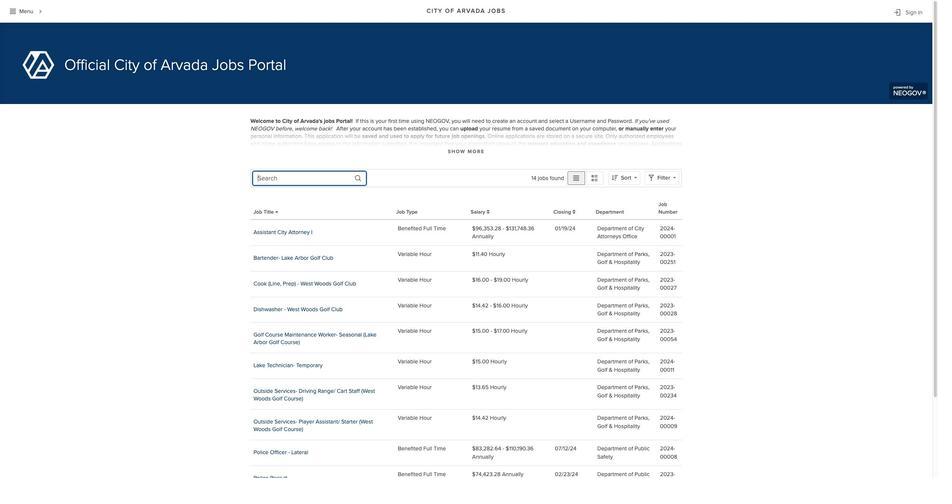 Task type: locate. For each thing, give the bounding box(es) containing it.
official city of arvada jobs portallogo image image
[[21, 48, 57, 82]]

sort by salary image
[[487, 209, 490, 215]]

caret down image
[[673, 176, 676, 180]]

sort by closing image
[[573, 209, 576, 215]]

sort by job title image
[[275, 210, 278, 216]]



Task type: vqa. For each thing, say whether or not it's contained in the screenshot.
1st  password field
no



Task type: describe. For each thing, give the bounding box(es) containing it.
chevron right image
[[37, 8, 44, 15]]

xs image
[[10, 8, 16, 14]]

caret down image
[[634, 176, 637, 180]]

Search by keyword. When autocomplete results are available use up and down arrows to select an item. text field
[[253, 171, 366, 185]]

header element
[[0, 0, 933, 22]]



